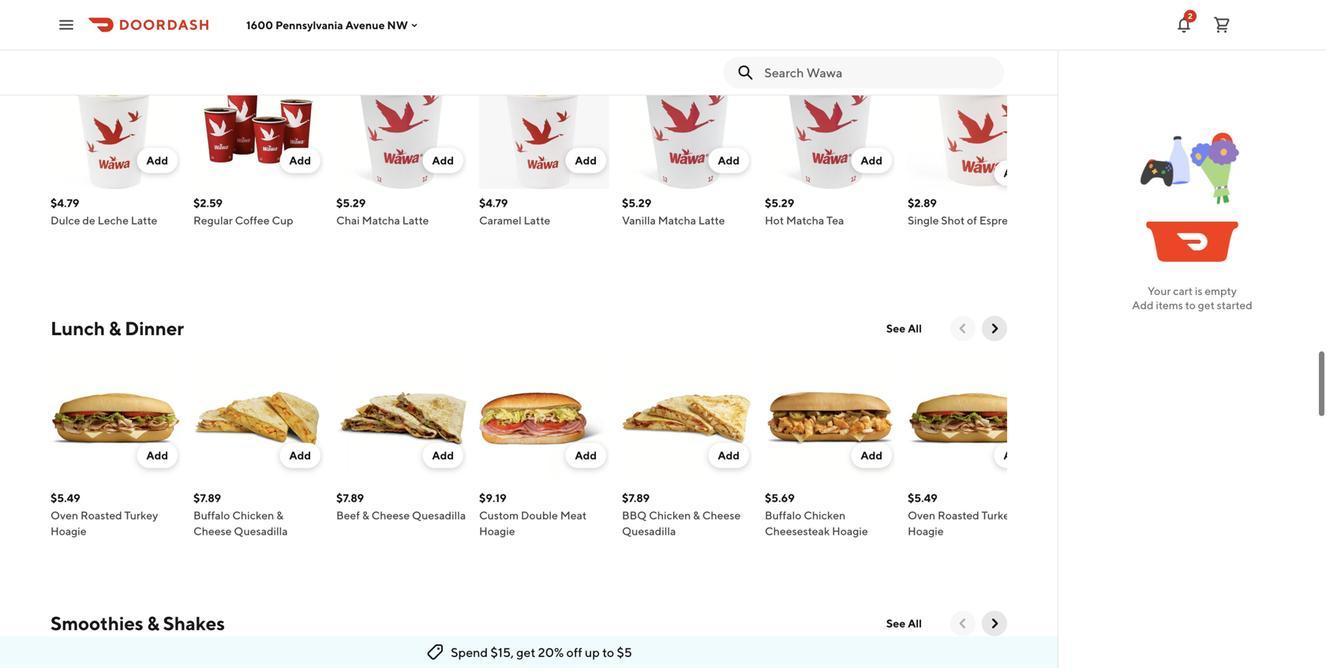 Task type: describe. For each thing, give the bounding box(es) containing it.
empty
[[1205, 285, 1238, 298]]

latte inside $5.29 vanilla matcha latte
[[699, 214, 725, 227]]

hot matcha tea image
[[765, 59, 896, 189]]

$4.79 caramel latte
[[479, 197, 551, 227]]

bbq
[[622, 509, 647, 522]]

add for chai matcha latte "image"
[[432, 154, 454, 167]]

spend
[[451, 646, 488, 661]]

hoagie for 1st the oven roasted turkey hoagie image from the left
[[51, 525, 87, 538]]

$15,
[[491, 646, 514, 661]]

1 vertical spatial get
[[517, 646, 536, 661]]

caramel latte image
[[479, 59, 610, 189]]

$5.29 hot matcha tea
[[765, 197, 845, 227]]

custom
[[479, 509, 519, 522]]

your
[[1148, 285, 1172, 298]]

coffee inside $2.59 regular coffee cup
[[235, 214, 270, 227]]

meat
[[561, 509, 587, 522]]

add for regular coffee cup image
[[289, 154, 311, 167]]

see for shakes
[[887, 618, 906, 631]]

quesadilla for bbq chicken & cheese quesadilla
[[622, 525, 676, 538]]

single
[[908, 214, 939, 227]]

1600 pennsylvania avenue nw button
[[246, 18, 421, 31]]

$5.29 vanilla matcha latte
[[622, 197, 725, 227]]

add for 1st the oven roasted turkey hoagie image from the right
[[1004, 449, 1026, 462]]

lunch & dinner link
[[51, 316, 184, 342]]

$5.49 for 1st the oven roasted turkey hoagie image from the right
[[908, 492, 938, 505]]

1 oven roasted turkey hoagie image from the left
[[51, 354, 181, 485]]

chicken for buffalo chicken cheesesteak hoagie
[[804, 509, 846, 522]]

get inside your cart is empty add items to get started
[[1199, 299, 1215, 312]]

buffalo for $5.69
[[765, 509, 802, 522]]

$2.89 single shot of espresso
[[908, 197, 1025, 227]]

add for caramel latte image
[[575, 154, 597, 167]]

vanilla matcha latte image
[[622, 59, 753, 189]]

$5.69 buffalo chicken cheesesteak hoagie
[[765, 492, 869, 538]]

cheesesteak
[[765, 525, 830, 538]]

$9.19
[[479, 492, 507, 505]]

$5.49 for 1st the oven roasted turkey hoagie image from the left
[[51, 492, 80, 505]]

cheese for bbq chicken & cheese quesadilla
[[703, 509, 741, 522]]

hot coffee link
[[51, 21, 148, 46]]

2
[[1189, 11, 1193, 21]]

cup
[[272, 214, 294, 227]]

turkey for 1st the oven roasted turkey hoagie image from the right
[[982, 509, 1016, 522]]

spend $15, get 20% off up to $5
[[451, 646, 633, 661]]

of
[[968, 214, 978, 227]]

off
[[567, 646, 583, 661]]

lunch & dinner
[[51, 317, 184, 340]]

dulce
[[51, 214, 80, 227]]

smoothies & shakes link
[[51, 612, 225, 637]]

$4.79 for $4.79 caramel latte
[[479, 197, 508, 210]]

tea
[[827, 214, 845, 227]]

see all for smoothies & shakes
[[887, 618, 922, 631]]

up
[[585, 646, 600, 661]]

Search Wawa search field
[[765, 64, 992, 81]]

$2.59 regular coffee cup
[[194, 197, 294, 227]]

all for smoothies & shakes
[[908, 618, 922, 631]]

previous button of carousel image for smoothies & shakes
[[956, 616, 971, 632]]

matcha for hot
[[787, 214, 825, 227]]

your cart is empty add items to get started
[[1133, 285, 1253, 312]]

$2.89
[[908, 197, 937, 210]]

$5.29 for hot
[[765, 197, 795, 210]]

open menu image
[[57, 15, 76, 34]]

add for vanilla matcha latte image
[[718, 154, 740, 167]]

nw
[[387, 18, 408, 31]]

buffalo chicken cheesesteak hoagie image
[[765, 354, 896, 485]]

add inside your cart is empty add items to get started
[[1133, 299, 1154, 312]]

$5.29 for vanilla
[[622, 197, 652, 210]]

next button of carousel image for lunch & dinner
[[987, 321, 1003, 337]]

& inside $7.89 buffalo chicken & cheese quesadilla
[[276, 509, 284, 522]]

$7.89 beef & cheese quesadilla
[[336, 492, 466, 522]]

dinner
[[125, 317, 184, 340]]

all for lunch & dinner
[[908, 322, 922, 335]]

roasted for 1st the oven roasted turkey hoagie image from the right
[[938, 509, 980, 522]]

lunch
[[51, 317, 105, 340]]

add for bbq chicken & cheese quesadilla image
[[718, 449, 740, 462]]

cart
[[1174, 285, 1193, 298]]

see all for lunch & dinner
[[887, 322, 922, 335]]

$2.59
[[194, 197, 223, 210]]

20%
[[538, 646, 564, 661]]

to for items
[[1186, 299, 1196, 312]]



Task type: vqa. For each thing, say whether or not it's contained in the screenshot.
the 111 W 57th St
no



Task type: locate. For each thing, give the bounding box(es) containing it.
shakes
[[163, 613, 225, 635]]

3 chicken from the left
[[804, 509, 846, 522]]

next button of carousel image for smoothies & shakes
[[987, 616, 1003, 632]]

0 horizontal spatial $5.49
[[51, 492, 80, 505]]

$7.89 buffalo chicken & cheese quesadilla
[[194, 492, 288, 538]]

1 roasted from the left
[[81, 509, 122, 522]]

0 horizontal spatial turkey
[[124, 509, 158, 522]]

$7.89 bbq chicken & cheese quesadilla
[[622, 492, 741, 538]]

hot
[[51, 22, 84, 45], [765, 214, 784, 227]]

oven for 1st the oven roasted turkey hoagie image from the right
[[908, 509, 936, 522]]

2 horizontal spatial $7.89
[[622, 492, 650, 505]]

turkey for 1st the oven roasted turkey hoagie image from the left
[[124, 509, 158, 522]]

1 next button of carousel image from the top
[[987, 321, 1003, 337]]

add button
[[137, 148, 178, 173], [137, 148, 178, 173], [280, 148, 321, 173], [280, 148, 321, 173], [423, 148, 464, 173], [423, 148, 464, 173], [566, 148, 607, 173], [566, 148, 607, 173], [709, 148, 750, 173], [709, 148, 750, 173], [852, 148, 892, 173], [852, 148, 892, 173], [995, 161, 1035, 186], [995, 161, 1035, 186], [137, 443, 178, 469], [137, 443, 178, 469], [280, 443, 321, 469], [280, 443, 321, 469], [423, 443, 464, 469], [423, 443, 464, 469], [566, 443, 607, 469], [566, 443, 607, 469], [709, 443, 750, 469], [709, 443, 750, 469], [852, 443, 892, 469], [852, 443, 892, 469], [995, 443, 1035, 469], [995, 443, 1035, 469]]

0 horizontal spatial $4.79
[[51, 197, 79, 210]]

0 vertical spatial previous button of carousel image
[[956, 321, 971, 337]]

0 vertical spatial get
[[1199, 299, 1215, 312]]

2 $5.29 from the left
[[622, 197, 652, 210]]

0 vertical spatial see all link
[[877, 316, 932, 342]]

3 latte from the left
[[524, 214, 551, 227]]

$4.79 inside $4.79 dulce de leche latte
[[51, 197, 79, 210]]

2 $5.49 oven roasted turkey hoagie from the left
[[908, 492, 1016, 538]]

2 latte from the left
[[403, 214, 429, 227]]

see all link for smoothies & shakes
[[877, 612, 932, 637]]

0 horizontal spatial chicken
[[232, 509, 274, 522]]

bbq chicken & cheese quesadilla image
[[622, 354, 753, 485]]

oven roasted turkey hoagie image
[[51, 354, 181, 485], [908, 354, 1039, 485]]

latte right leche
[[131, 214, 157, 227]]

cheese inside $7.89 beef & cheese quesadilla
[[372, 509, 410, 522]]

started
[[1218, 299, 1253, 312]]

quesadilla inside $7.89 buffalo chicken & cheese quesadilla
[[234, 525, 288, 538]]

latte right vanilla
[[699, 214, 725, 227]]

to down cart
[[1186, 299, 1196, 312]]

2 turkey from the left
[[982, 509, 1016, 522]]

1 horizontal spatial turkey
[[982, 509, 1016, 522]]

to for up
[[603, 646, 615, 661]]

$5.29 for chai
[[336, 197, 366, 210]]

beef & cheese quesadilla image
[[336, 354, 467, 485]]

hot coffee
[[51, 22, 148, 45]]

2 previous button of carousel image from the top
[[956, 616, 971, 632]]

1 buffalo from the left
[[194, 509, 230, 522]]

$5.49 oven roasted turkey hoagie
[[51, 492, 158, 538], [908, 492, 1016, 538]]

& left "shakes"
[[147, 613, 159, 635]]

1 oven from the left
[[51, 509, 78, 522]]

see all link
[[877, 316, 932, 342], [877, 612, 932, 637]]

latte inside $4.79 dulce de leche latte
[[131, 214, 157, 227]]

0 horizontal spatial to
[[603, 646, 615, 661]]

$7.89 for $7.89 beef & cheese quesadilla
[[336, 492, 364, 505]]

1 horizontal spatial $7.89
[[336, 492, 364, 505]]

1 horizontal spatial $5.49
[[908, 492, 938, 505]]

2 matcha from the left
[[658, 214, 697, 227]]

0 horizontal spatial $5.49 oven roasted turkey hoagie
[[51, 492, 158, 538]]

cheese inside $7.89 bbq chicken & cheese quesadilla
[[703, 509, 741, 522]]

3 matcha from the left
[[787, 214, 825, 227]]

latte inside $4.79 caramel latte
[[524, 214, 551, 227]]

0 horizontal spatial quesadilla
[[234, 525, 288, 538]]

de
[[82, 214, 95, 227]]

$5.49 oven roasted turkey hoagie for 1st the oven roasted turkey hoagie image from the right
[[908, 492, 1016, 538]]

smoothies & shakes
[[51, 613, 225, 635]]

$4.79 for $4.79 dulce de leche latte
[[51, 197, 79, 210]]

& inside $7.89 bbq chicken & cheese quesadilla
[[693, 509, 701, 522]]

1 horizontal spatial cheese
[[372, 509, 410, 522]]

regular coffee cup image
[[194, 59, 324, 189]]

coffee
[[88, 22, 148, 45], [235, 214, 270, 227]]

see all
[[887, 322, 922, 335], [887, 618, 922, 631]]

3 hoagie from the left
[[832, 525, 869, 538]]

chicken for bbq chicken & cheese quesadilla
[[649, 509, 691, 522]]

1 $5.29 from the left
[[336, 197, 366, 210]]

1600
[[246, 18, 273, 31]]

1 horizontal spatial coffee
[[235, 214, 270, 227]]

0 horizontal spatial roasted
[[81, 509, 122, 522]]

add for dulce de leche latte image on the left top of the page
[[146, 154, 168, 167]]

buffalo inside $7.89 buffalo chicken & cheese quesadilla
[[194, 509, 230, 522]]

1 horizontal spatial $4.79
[[479, 197, 508, 210]]

single shot of espresso image
[[908, 59, 1039, 189]]

turkey
[[124, 509, 158, 522], [982, 509, 1016, 522]]

beef
[[336, 509, 360, 522]]

1600 pennsylvania avenue nw
[[246, 18, 408, 31]]

3 $7.89 from the left
[[622, 492, 650, 505]]

2 $5.49 from the left
[[908, 492, 938, 505]]

$7.89 inside $7.89 bbq chicken & cheese quesadilla
[[622, 492, 650, 505]]

matcha right chai
[[362, 214, 400, 227]]

1 vertical spatial previous button of carousel image
[[956, 616, 971, 632]]

to
[[1186, 299, 1196, 312], [603, 646, 615, 661]]

hoagie for custom double meat hoagie image
[[479, 525, 515, 538]]

2 see all link from the top
[[877, 612, 932, 637]]

hoagie
[[51, 525, 87, 538], [479, 525, 515, 538], [832, 525, 869, 538], [908, 525, 944, 538]]

0 vertical spatial next button of carousel image
[[987, 321, 1003, 337]]

chicken
[[232, 509, 274, 522], [649, 509, 691, 522], [804, 509, 846, 522]]

1 vertical spatial all
[[908, 618, 922, 631]]

1 horizontal spatial matcha
[[658, 214, 697, 227]]

2 chicken from the left
[[649, 509, 691, 522]]

0 horizontal spatial coffee
[[88, 22, 148, 45]]

add for "buffalo chicken & cheese quesadilla" image
[[289, 449, 311, 462]]

$5.29 inside $5.29 hot matcha tea
[[765, 197, 795, 210]]

coffee right 'open menu' icon
[[88, 22, 148, 45]]

0 vertical spatial coffee
[[88, 22, 148, 45]]

$5.29 chai matcha latte
[[336, 197, 429, 227]]

2 oven from the left
[[908, 509, 936, 522]]

latte
[[131, 214, 157, 227], [403, 214, 429, 227], [524, 214, 551, 227], [699, 214, 725, 227]]

0 horizontal spatial oven
[[51, 509, 78, 522]]

add for buffalo chicken cheesesteak hoagie 'image'
[[861, 449, 883, 462]]

1 latte from the left
[[131, 214, 157, 227]]

buffalo for $7.89
[[194, 509, 230, 522]]

& right the bbq
[[693, 509, 701, 522]]

hoagie for 1st the oven roasted turkey hoagie image from the right
[[908, 525, 944, 538]]

see
[[887, 322, 906, 335], [887, 618, 906, 631]]

2 horizontal spatial matcha
[[787, 214, 825, 227]]

oven
[[51, 509, 78, 522], [908, 509, 936, 522]]

$5
[[617, 646, 633, 661]]

next button of carousel image
[[987, 321, 1003, 337], [987, 616, 1003, 632]]

latte right chai
[[403, 214, 429, 227]]

0 horizontal spatial buffalo
[[194, 509, 230, 522]]

cheese
[[372, 509, 410, 522], [703, 509, 741, 522], [194, 525, 232, 538]]

2 horizontal spatial chicken
[[804, 509, 846, 522]]

notification bell image
[[1175, 15, 1194, 34]]

1 horizontal spatial hot
[[765, 214, 784, 227]]

2 next button of carousel image from the top
[[987, 616, 1003, 632]]

leche
[[98, 214, 129, 227]]

$7.89 inside $7.89 buffalo chicken & cheese quesadilla
[[194, 492, 221, 505]]

2 roasted from the left
[[938, 509, 980, 522]]

hot inside 'link'
[[51, 22, 84, 45]]

1 $7.89 from the left
[[194, 492, 221, 505]]

regular
[[194, 214, 233, 227]]

0 horizontal spatial $7.89
[[194, 492, 221, 505]]

& inside $7.89 beef & cheese quesadilla
[[362, 509, 369, 522]]

chicken inside $7.89 bbq chicken & cheese quesadilla
[[649, 509, 691, 522]]

0 horizontal spatial matcha
[[362, 214, 400, 227]]

custom double meat hoagie image
[[479, 354, 610, 485]]

& right the lunch
[[109, 317, 121, 340]]

to right up
[[603, 646, 615, 661]]

2 horizontal spatial $5.29
[[765, 197, 795, 210]]

chai matcha latte image
[[336, 59, 467, 189]]

hot inside $5.29 hot matcha tea
[[765, 214, 784, 227]]

buffalo chicken & cheese quesadilla image
[[194, 354, 324, 485]]

2 $7.89 from the left
[[336, 492, 364, 505]]

1 $4.79 from the left
[[51, 197, 79, 210]]

0 horizontal spatial hot
[[51, 22, 84, 45]]

1 vertical spatial next button of carousel image
[[987, 616, 1003, 632]]

latte right caramel
[[524, 214, 551, 227]]

cheese inside $7.89 buffalo chicken & cheese quesadilla
[[194, 525, 232, 538]]

1 previous button of carousel image from the top
[[956, 321, 971, 337]]

1 see all from the top
[[887, 322, 922, 335]]

0 vertical spatial all
[[908, 322, 922, 335]]

1 see all link from the top
[[877, 316, 932, 342]]

1 matcha from the left
[[362, 214, 400, 227]]

chai
[[336, 214, 360, 227]]

cheese for buffalo chicken & cheese quesadilla
[[194, 525, 232, 538]]

1 hoagie from the left
[[51, 525, 87, 538]]

0 vertical spatial hot
[[51, 22, 84, 45]]

2 horizontal spatial cheese
[[703, 509, 741, 522]]

1 turkey from the left
[[124, 509, 158, 522]]

shot
[[942, 214, 965, 227]]

1 vertical spatial see
[[887, 618, 906, 631]]

&
[[109, 317, 121, 340], [276, 509, 284, 522], [362, 509, 369, 522], [693, 509, 701, 522], [147, 613, 159, 635]]

add for hot matcha tea image
[[861, 154, 883, 167]]

4 hoagie from the left
[[908, 525, 944, 538]]

matcha inside $5.29 chai matcha latte
[[362, 214, 400, 227]]

1 vertical spatial hot
[[765, 214, 784, 227]]

quesadilla inside $7.89 bbq chicken & cheese quesadilla
[[622, 525, 676, 538]]

add for single shot of espresso image
[[1004, 167, 1026, 180]]

1 horizontal spatial chicken
[[649, 509, 691, 522]]

items
[[1157, 299, 1184, 312]]

$4.79 up caramel
[[479, 197, 508, 210]]

pennsylvania
[[276, 18, 343, 31]]

double
[[521, 509, 558, 522]]

smoothies
[[51, 613, 143, 635]]

2 all from the top
[[908, 618, 922, 631]]

quesadilla
[[412, 509, 466, 522], [234, 525, 288, 538], [622, 525, 676, 538]]

1 horizontal spatial buffalo
[[765, 509, 802, 522]]

1 horizontal spatial roasted
[[938, 509, 980, 522]]

buffalo inside $5.69 buffalo chicken cheesesteak hoagie
[[765, 509, 802, 522]]

all
[[908, 322, 922, 335], [908, 618, 922, 631]]

add for beef & cheese quesadilla image
[[432, 449, 454, 462]]

1 horizontal spatial $5.29
[[622, 197, 652, 210]]

$5.69
[[765, 492, 795, 505]]

1 vertical spatial to
[[603, 646, 615, 661]]

chicken inside $7.89 buffalo chicken & cheese quesadilla
[[232, 509, 274, 522]]

roasted
[[81, 509, 122, 522], [938, 509, 980, 522]]

buffalo
[[194, 509, 230, 522], [765, 509, 802, 522]]

matcha right vanilla
[[658, 214, 697, 227]]

1 $5.49 oven roasted turkey hoagie from the left
[[51, 492, 158, 538]]

hoagie inside $9.19 custom double meat hoagie
[[479, 525, 515, 538]]

1 all from the top
[[908, 322, 922, 335]]

1 vertical spatial coffee
[[235, 214, 270, 227]]

roasted for 1st the oven roasted turkey hoagie image from the left
[[81, 509, 122, 522]]

2 see from the top
[[887, 618, 906, 631]]

$5.29
[[336, 197, 366, 210], [622, 197, 652, 210], [765, 197, 795, 210]]

2 oven roasted turkey hoagie image from the left
[[908, 354, 1039, 485]]

$5.29 inside $5.29 vanilla matcha latte
[[622, 197, 652, 210]]

1 see from the top
[[887, 322, 906, 335]]

1 chicken from the left
[[232, 509, 274, 522]]

matcha for vanilla
[[658, 214, 697, 227]]

vanilla
[[622, 214, 656, 227]]

latte inside $5.29 chai matcha latte
[[403, 214, 429, 227]]

4 latte from the left
[[699, 214, 725, 227]]

caramel
[[479, 214, 522, 227]]

quesadilla inside $7.89 beef & cheese quesadilla
[[412, 509, 466, 522]]

coffee left 'cup'
[[235, 214, 270, 227]]

$7.89
[[194, 492, 221, 505], [336, 492, 364, 505], [622, 492, 650, 505]]

3 $5.29 from the left
[[765, 197, 795, 210]]

matcha for chai
[[362, 214, 400, 227]]

previous button of carousel image for lunch & dinner
[[956, 321, 971, 337]]

oven for 1st the oven roasted turkey hoagie image from the left
[[51, 509, 78, 522]]

matcha inside $5.29 hot matcha tea
[[787, 214, 825, 227]]

chicken for buffalo chicken & cheese quesadilla
[[232, 509, 274, 522]]

0 vertical spatial see all
[[887, 322, 922, 335]]

$4.79
[[51, 197, 79, 210], [479, 197, 508, 210]]

& right beef
[[362, 509, 369, 522]]

2 see all from the top
[[887, 618, 922, 631]]

$4.79 up "dulce"
[[51, 197, 79, 210]]

$5.49 oven roasted turkey hoagie for 1st the oven roasted turkey hoagie image from the left
[[51, 492, 158, 538]]

matcha
[[362, 214, 400, 227], [658, 214, 697, 227], [787, 214, 825, 227]]

coffee inside hot coffee 'link'
[[88, 22, 148, 45]]

get down is at the right top of page
[[1199, 299, 1215, 312]]

hoagie inside $5.69 buffalo chicken cheesesteak hoagie
[[832, 525, 869, 538]]

get
[[1199, 299, 1215, 312], [517, 646, 536, 661]]

$4.79 dulce de leche latte
[[51, 197, 157, 227]]

2 horizontal spatial quesadilla
[[622, 525, 676, 538]]

0 vertical spatial see
[[887, 322, 906, 335]]

$5.29 inside $5.29 chai matcha latte
[[336, 197, 366, 210]]

quesadilla for buffalo chicken & cheese quesadilla
[[234, 525, 288, 538]]

add for 1st the oven roasted turkey hoagie image from the left
[[146, 449, 168, 462]]

$7.89 for $7.89 buffalo chicken & cheese quesadilla
[[194, 492, 221, 505]]

dulce de leche latte image
[[51, 59, 181, 189]]

1 horizontal spatial get
[[1199, 299, 1215, 312]]

get right $15,
[[517, 646, 536, 661]]

matcha left tea
[[787, 214, 825, 227]]

0 horizontal spatial $5.29
[[336, 197, 366, 210]]

to inside your cart is empty add items to get started
[[1186, 299, 1196, 312]]

2 $4.79 from the left
[[479, 197, 508, 210]]

1 horizontal spatial to
[[1186, 299, 1196, 312]]

see all link for lunch & dinner
[[877, 316, 932, 342]]

$4.79 inside $4.79 caramel latte
[[479, 197, 508, 210]]

$7.89 inside $7.89 beef & cheese quesadilla
[[336, 492, 364, 505]]

$5.49
[[51, 492, 80, 505], [908, 492, 938, 505]]

espresso
[[980, 214, 1025, 227]]

is
[[1196, 285, 1203, 298]]

0 horizontal spatial oven roasted turkey hoagie image
[[51, 354, 181, 485]]

1 horizontal spatial quesadilla
[[412, 509, 466, 522]]

1 horizontal spatial oven roasted turkey hoagie image
[[908, 354, 1039, 485]]

0 items, open order cart image
[[1213, 15, 1232, 34]]

previous button of carousel image
[[956, 321, 971, 337], [956, 616, 971, 632]]

1 $5.49 from the left
[[51, 492, 80, 505]]

matcha inside $5.29 vanilla matcha latte
[[658, 214, 697, 227]]

0 vertical spatial to
[[1186, 299, 1196, 312]]

$9.19 custom double meat hoagie
[[479, 492, 587, 538]]

1 horizontal spatial oven
[[908, 509, 936, 522]]

2 buffalo from the left
[[765, 509, 802, 522]]

0 horizontal spatial get
[[517, 646, 536, 661]]

1 horizontal spatial $5.49 oven roasted turkey hoagie
[[908, 492, 1016, 538]]

0 horizontal spatial cheese
[[194, 525, 232, 538]]

hoagie for buffalo chicken cheesesteak hoagie 'image'
[[832, 525, 869, 538]]

2 hoagie from the left
[[479, 525, 515, 538]]

add
[[146, 154, 168, 167], [289, 154, 311, 167], [432, 154, 454, 167], [575, 154, 597, 167], [718, 154, 740, 167], [861, 154, 883, 167], [1004, 167, 1026, 180], [1133, 299, 1154, 312], [146, 449, 168, 462], [289, 449, 311, 462], [432, 449, 454, 462], [575, 449, 597, 462], [718, 449, 740, 462], [861, 449, 883, 462], [1004, 449, 1026, 462]]

avenue
[[346, 18, 385, 31]]

& left beef
[[276, 509, 284, 522]]

see for dinner
[[887, 322, 906, 335]]

add for custom double meat hoagie image
[[575, 449, 597, 462]]

1 vertical spatial see all link
[[877, 612, 932, 637]]

$7.89 for $7.89 bbq chicken & cheese quesadilla
[[622, 492, 650, 505]]

1 vertical spatial see all
[[887, 618, 922, 631]]

chicken inside $5.69 buffalo chicken cheesesteak hoagie
[[804, 509, 846, 522]]



